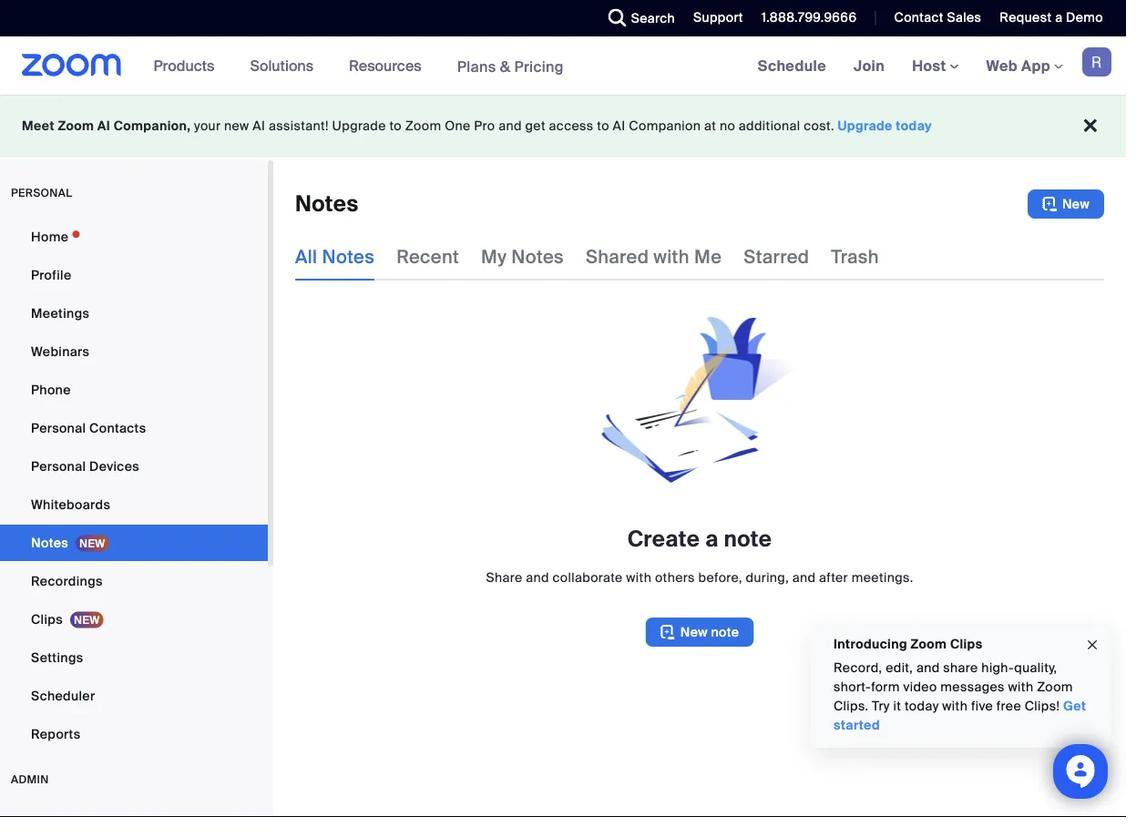 Task type: vqa. For each thing, say whether or not it's contained in the screenshot.
they
no



Task type: describe. For each thing, give the bounding box(es) containing it.
2 ai from the left
[[253, 118, 265, 134]]

introducing zoom clips
[[834, 636, 983, 653]]

meet
[[22, 118, 55, 134]]

notes link
[[0, 525, 268, 561]]

personal for personal devices
[[31, 458, 86, 475]]

whiteboards
[[31, 496, 110, 513]]

a for create
[[706, 525, 719, 554]]

new button
[[1028, 190, 1105, 219]]

no
[[720, 118, 736, 134]]

zoom inside record, edit, and share high-quality, short-form video messages with zoom clips. try it today with five free clips!
[[1037, 679, 1074, 696]]

create a note
[[628, 525, 772, 554]]

me
[[695, 245, 722, 268]]

plans
[[457, 57, 496, 76]]

create
[[628, 525, 700, 554]]

and left after
[[793, 569, 816, 586]]

new
[[224, 118, 249, 134]]

product information navigation
[[140, 36, 578, 96]]

today inside 'meet zoom ai companion,' footer
[[896, 118, 932, 134]]

web app
[[987, 56, 1051, 75]]

collaborate
[[553, 569, 623, 586]]

search button
[[595, 0, 680, 36]]

video
[[904, 679, 938, 696]]

notes right all
[[322, 245, 375, 268]]

recent
[[397, 245, 459, 268]]

and right share
[[526, 569, 549, 586]]

devices
[[89, 458, 139, 475]]

pro
[[474, 118, 495, 134]]

get started
[[834, 698, 1087, 734]]

before,
[[699, 569, 743, 586]]

admin
[[11, 773, 49, 787]]

additional
[[739, 118, 801, 134]]

host
[[913, 56, 950, 75]]

zoom left the one
[[405, 118, 442, 134]]

personal for personal contacts
[[31, 420, 86, 437]]

recordings link
[[0, 563, 268, 600]]

my notes
[[481, 245, 564, 268]]

join link
[[840, 36, 899, 95]]

&
[[500, 57, 511, 76]]

meetings
[[31, 305, 90, 322]]

zoom right the meet
[[58, 118, 94, 134]]

3 ai from the left
[[613, 118, 626, 134]]

get
[[526, 118, 546, 134]]

with inside tabs of all notes page tab list
[[654, 245, 690, 268]]

shared
[[586, 245, 649, 268]]

products button
[[154, 36, 223, 95]]

high-
[[982, 660, 1015, 677]]

settings
[[31, 649, 83, 666]]

others
[[655, 569, 695, 586]]

after
[[819, 569, 849, 586]]

with down messages
[[943, 698, 968, 715]]

new for new note
[[681, 624, 708, 641]]

meetings.
[[852, 569, 914, 586]]

upgrade today link
[[838, 118, 932, 134]]

recordings
[[31, 573, 103, 590]]

resources button
[[349, 36, 430, 95]]

started
[[834, 717, 880, 734]]

1.888.799.9666
[[762, 9, 857, 26]]

scheduler
[[31, 688, 95, 705]]

reports
[[31, 726, 81, 743]]

zoom logo image
[[22, 54, 122, 77]]

resources
[[349, 56, 422, 75]]

clips link
[[0, 602, 268, 638]]

solutions
[[250, 56, 314, 75]]

request
[[1000, 9, 1052, 26]]

notes up all notes
[[295, 190, 359, 218]]

and inside 'meet zoom ai companion,' footer
[[499, 118, 522, 134]]

1 to from the left
[[390, 118, 402, 134]]

messages
[[941, 679, 1005, 696]]

try
[[872, 698, 890, 715]]

access
[[549, 118, 594, 134]]

0 vertical spatial note
[[724, 525, 772, 554]]

web
[[987, 56, 1018, 75]]

shared with me
[[586, 245, 722, 268]]

your
[[194, 118, 221, 134]]



Task type: locate. For each thing, give the bounding box(es) containing it.
to
[[390, 118, 402, 134], [597, 118, 610, 134]]

clips up settings
[[31, 611, 63, 628]]

home link
[[0, 219, 268, 255]]

it
[[894, 698, 902, 715]]

meetings navigation
[[744, 36, 1127, 96]]

today inside record, edit, and share high-quality, short-form video messages with zoom clips. try it today with five free clips!
[[905, 698, 939, 715]]

with left me at the top right of the page
[[654, 245, 690, 268]]

sales
[[947, 9, 982, 26]]

notes up 'recordings' on the left
[[31, 535, 68, 551]]

companion
[[629, 118, 701, 134]]

new
[[1063, 196, 1090, 212], [681, 624, 708, 641]]

1 horizontal spatial upgrade
[[838, 118, 893, 134]]

share and collaborate with others before, during, and after meetings.
[[486, 569, 914, 586]]

0 horizontal spatial upgrade
[[332, 118, 386, 134]]

share
[[944, 660, 979, 677]]

companion,
[[114, 118, 191, 134]]

1 horizontal spatial ai
[[253, 118, 265, 134]]

0 horizontal spatial ai
[[97, 118, 110, 134]]

with left "others" at the bottom
[[626, 569, 652, 586]]

meet zoom ai companion, footer
[[0, 95, 1127, 158]]

upgrade
[[332, 118, 386, 134], [838, 118, 893, 134]]

new note
[[681, 624, 739, 641]]

1 horizontal spatial a
[[1056, 9, 1063, 26]]

zoom
[[58, 118, 94, 134], [405, 118, 442, 134], [911, 636, 947, 653], [1037, 679, 1074, 696]]

notes right my
[[512, 245, 564, 268]]

ai
[[97, 118, 110, 134], [253, 118, 265, 134], [613, 118, 626, 134]]

introducing
[[834, 636, 908, 653]]

clips
[[31, 611, 63, 628], [951, 636, 983, 653]]

search
[[631, 10, 675, 26]]

phone
[[31, 381, 71, 398]]

upgrade right cost.
[[838, 118, 893, 134]]

new for new
[[1063, 196, 1090, 212]]

clips inside clips link
[[31, 611, 63, 628]]

note
[[724, 525, 772, 554], [711, 624, 739, 641]]

banner containing products
[[0, 36, 1127, 96]]

clips up share
[[951, 636, 983, 653]]

and inside record, edit, and share high-quality, short-form video messages with zoom clips. try it today with five free clips!
[[917, 660, 940, 677]]

1 ai from the left
[[97, 118, 110, 134]]

webinars link
[[0, 334, 268, 370]]

close image
[[1086, 635, 1100, 656]]

clips!
[[1025, 698, 1060, 715]]

to right access in the top of the page
[[597, 118, 610, 134]]

and left get
[[499, 118, 522, 134]]

0 vertical spatial a
[[1056, 9, 1063, 26]]

1 upgrade from the left
[[332, 118, 386, 134]]

schedule
[[758, 56, 827, 75]]

personal up whiteboards
[[31, 458, 86, 475]]

my
[[481, 245, 507, 268]]

0 vertical spatial personal
[[31, 420, 86, 437]]

plans & pricing
[[457, 57, 564, 76]]

web app button
[[987, 56, 1064, 75]]

request a demo
[[1000, 9, 1104, 26]]

0 vertical spatial today
[[896, 118, 932, 134]]

assistant!
[[269, 118, 329, 134]]

personal contacts link
[[0, 410, 268, 447]]

webinars
[[31, 343, 90, 360]]

ai left companion,
[[97, 118, 110, 134]]

clips.
[[834, 698, 869, 715]]

products
[[154, 56, 215, 75]]

1 vertical spatial personal
[[31, 458, 86, 475]]

2 horizontal spatial ai
[[613, 118, 626, 134]]

new note button
[[646, 618, 754, 647]]

note up 'during,'
[[724, 525, 772, 554]]

a left demo
[[1056, 9, 1063, 26]]

free
[[997, 698, 1022, 715]]

a for request
[[1056, 9, 1063, 26]]

schedule link
[[744, 36, 840, 95]]

0 horizontal spatial new
[[681, 624, 708, 641]]

with up "free"
[[1009, 679, 1034, 696]]

home
[[31, 228, 69, 245]]

demo
[[1067, 9, 1104, 26]]

personal
[[11, 186, 72, 200]]

personal contacts
[[31, 420, 146, 437]]

2 upgrade from the left
[[838, 118, 893, 134]]

cost.
[[804, 118, 835, 134]]

personal down phone
[[31, 420, 86, 437]]

0 horizontal spatial clips
[[31, 611, 63, 628]]

profile picture image
[[1083, 47, 1112, 77]]

today down video
[[905, 698, 939, 715]]

request a demo link
[[987, 0, 1127, 36], [1000, 9, 1104, 26]]

quality,
[[1015, 660, 1058, 677]]

zoom up edit,
[[911, 636, 947, 653]]

and
[[499, 118, 522, 134], [526, 569, 549, 586], [793, 569, 816, 586], [917, 660, 940, 677]]

0 vertical spatial clips
[[31, 611, 63, 628]]

0 horizontal spatial to
[[390, 118, 402, 134]]

2 personal from the top
[[31, 458, 86, 475]]

whiteboards link
[[0, 487, 268, 523]]

pricing
[[514, 57, 564, 76]]

form
[[871, 679, 900, 696]]

solutions button
[[250, 36, 322, 95]]

1 vertical spatial clips
[[951, 636, 983, 653]]

share
[[486, 569, 523, 586]]

one
[[445, 118, 471, 134]]

upgrade down product information navigation
[[332, 118, 386, 134]]

note inside new note 'button'
[[711, 624, 739, 641]]

starred
[[744, 245, 810, 268]]

1 vertical spatial a
[[706, 525, 719, 554]]

contact sales link
[[881, 0, 987, 36], [895, 9, 982, 26]]

today down the "host"
[[896, 118, 932, 134]]

ai left companion at right top
[[613, 118, 626, 134]]

banner
[[0, 36, 1127, 96]]

at
[[705, 118, 717, 134]]

1.888.799.9666 button
[[748, 0, 862, 36], [762, 9, 857, 26]]

notes inside personal menu menu
[[31, 535, 68, 551]]

notes
[[295, 190, 359, 218], [322, 245, 375, 268], [512, 245, 564, 268], [31, 535, 68, 551]]

1 horizontal spatial new
[[1063, 196, 1090, 212]]

profile
[[31, 267, 72, 283]]

host button
[[913, 56, 959, 75]]

edit,
[[886, 660, 913, 677]]

app
[[1022, 56, 1051, 75]]

support
[[694, 9, 744, 26]]

get
[[1064, 698, 1087, 715]]

all notes
[[295, 245, 375, 268]]

trash
[[832, 245, 879, 268]]

to down resources dropdown button
[[390, 118, 402, 134]]

settings link
[[0, 640, 268, 676]]

meet zoom ai companion, your new ai assistant! upgrade to zoom one pro and get access to ai companion at no additional cost. upgrade today
[[22, 118, 932, 134]]

0 vertical spatial new
[[1063, 196, 1090, 212]]

during,
[[746, 569, 789, 586]]

with
[[654, 245, 690, 268], [626, 569, 652, 586], [1009, 679, 1034, 696], [943, 698, 968, 715]]

1 vertical spatial note
[[711, 624, 739, 641]]

zoom up clips!
[[1037, 679, 1074, 696]]

personal devices link
[[0, 448, 268, 485]]

a up before, at the bottom
[[706, 525, 719, 554]]

1 personal from the top
[[31, 420, 86, 437]]

join
[[854, 56, 885, 75]]

menu item
[[0, 806, 268, 818]]

and up video
[[917, 660, 940, 677]]

reports link
[[0, 716, 268, 753]]

1 vertical spatial new
[[681, 624, 708, 641]]

personal menu menu
[[0, 219, 268, 755]]

2 to from the left
[[597, 118, 610, 134]]

note down before, at the bottom
[[711, 624, 739, 641]]

ai right new
[[253, 118, 265, 134]]

0 horizontal spatial a
[[706, 525, 719, 554]]

all
[[295, 245, 318, 268]]

1 vertical spatial today
[[905, 698, 939, 715]]

1 horizontal spatial clips
[[951, 636, 983, 653]]

personal devices
[[31, 458, 139, 475]]

meetings link
[[0, 295, 268, 332]]

record,
[[834, 660, 883, 677]]

1 horizontal spatial to
[[597, 118, 610, 134]]

tabs of all notes page tab list
[[295, 233, 879, 281]]

phone link
[[0, 372, 268, 408]]

get started link
[[834, 698, 1087, 734]]



